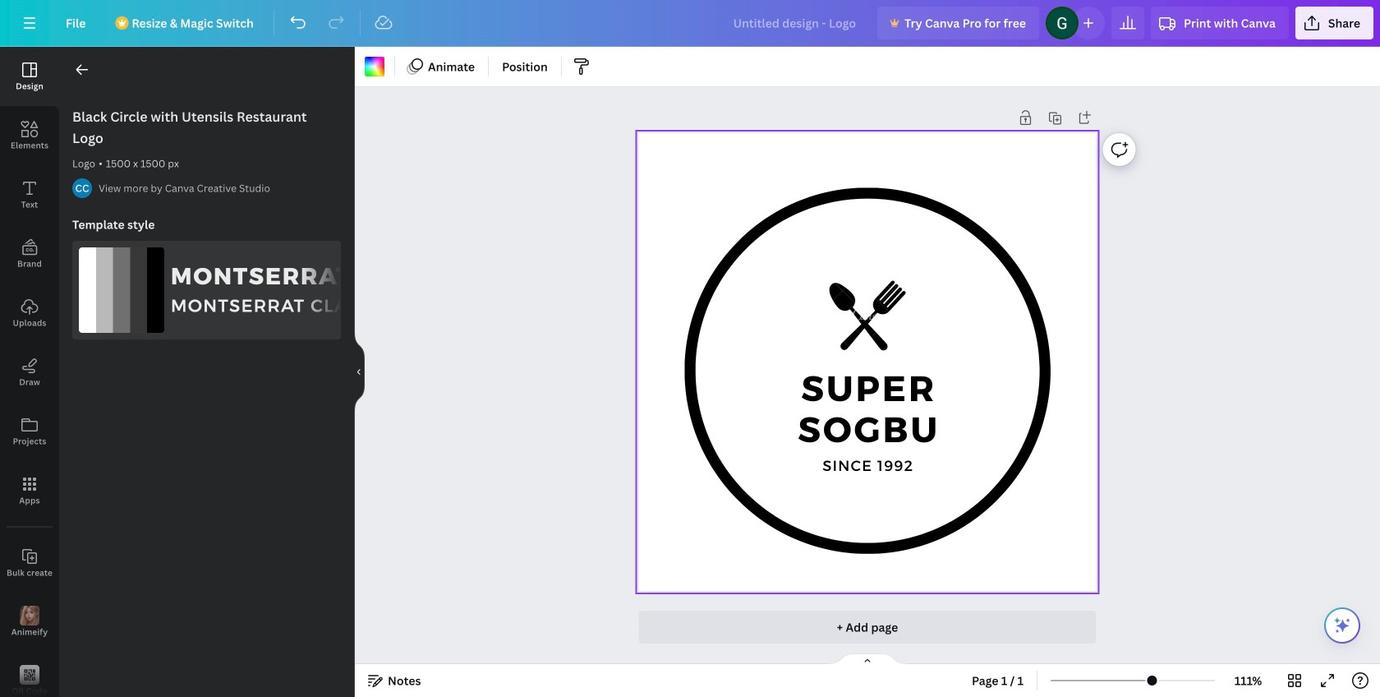Task type: vqa. For each thing, say whether or not it's contained in the screenshot.
Main menu bar
yes



Task type: describe. For each thing, give the bounding box(es) containing it.
side panel tab list
[[0, 47, 59, 697]]

#ffffff image
[[365, 57, 385, 76]]

main menu bar
[[0, 0, 1381, 47]]



Task type: locate. For each thing, give the bounding box(es) containing it.
Design title text field
[[721, 7, 871, 39]]

canva creative studio image
[[72, 178, 92, 198]]

canva assistant image
[[1333, 616, 1353, 635]]

canva creative studio element
[[72, 178, 92, 198]]

fork and spoon image
[[806, 253, 931, 378]]

hide image
[[354, 333, 365, 411]]

show pages image
[[829, 653, 908, 666]]



